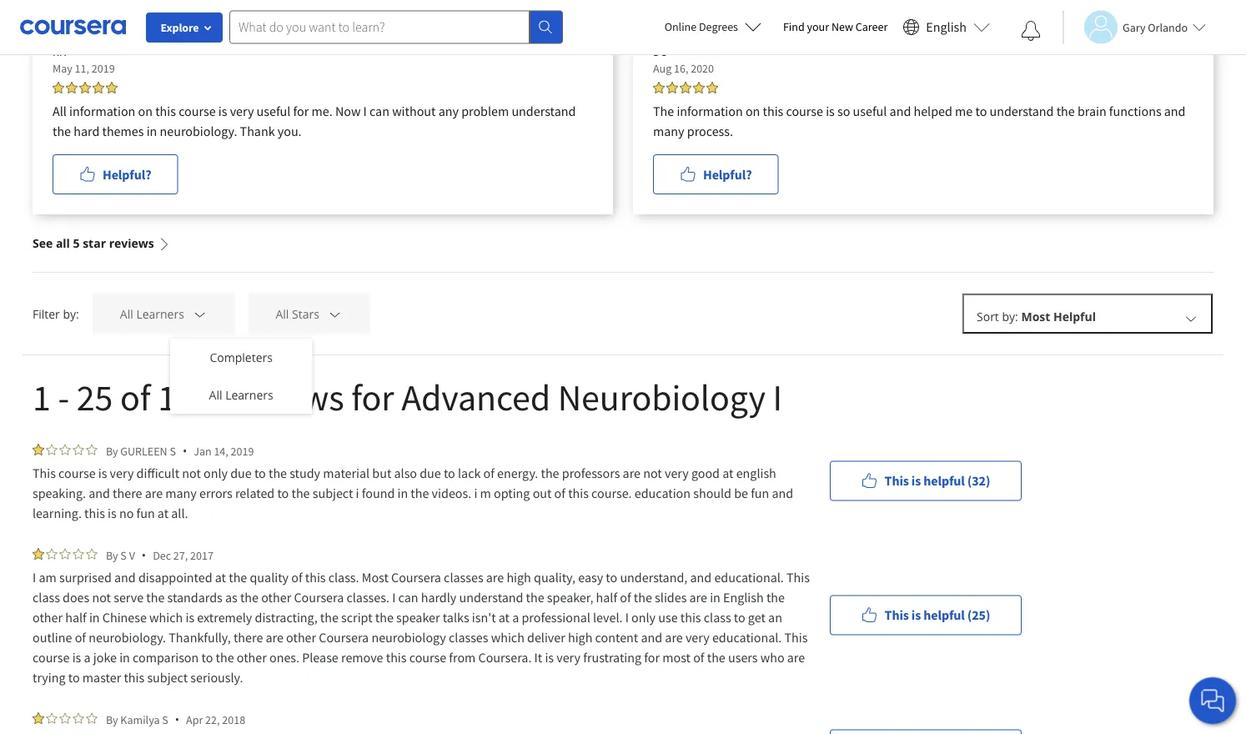 Task type: vqa. For each thing, say whether or not it's contained in the screenshot.
الواجهة
no



Task type: locate. For each thing, give the bounding box(es) containing it.
neurobiology
[[558, 374, 766, 420]]

information inside the information on this course is so useful and helped me to understand the brain functions and many process.
[[677, 103, 743, 119]]

videos.
[[432, 485, 472, 502]]

0 horizontal spatial not
[[92, 589, 111, 606]]

at right isn't
[[499, 609, 510, 626]]

1 vertical spatial half
[[65, 609, 87, 626]]

are down difficult
[[145, 485, 163, 502]]

on for hard
[[138, 103, 153, 119]]

1 horizontal spatial fun
[[751, 485, 770, 502]]

the information on this course is so useful and helped me to understand the brain functions and many process.
[[654, 103, 1186, 139]]

all down may
[[53, 103, 67, 119]]

understand right problem
[[512, 103, 576, 119]]

to right me
[[976, 103, 988, 119]]

i left m
[[474, 485, 478, 502]]

by inside 'by s v • dec 27, 2017'
[[106, 548, 118, 563]]

all learners inside dropdown button
[[120, 306, 184, 322]]

and down use
[[641, 629, 663, 646]]

What do you want to learn? text field
[[230, 10, 530, 44]]

1 useful from the left
[[257, 103, 291, 119]]

1 vertical spatial can
[[399, 589, 419, 606]]

helpful?
[[103, 166, 151, 183], [704, 166, 752, 183]]

find
[[784, 19, 805, 34]]

0 horizontal spatial only
[[204, 465, 228, 482]]

many up all.
[[165, 485, 197, 502]]

0 vertical spatial educational.
[[715, 569, 784, 586]]

1 by from the top
[[106, 444, 118, 459]]

all right by:
[[120, 306, 133, 322]]

see
[[33, 235, 53, 251]]

not inside i am surprised and disappointed at the quality of this class. most coursera classes are high quality, easy to understand, and educational. this class does not serve the standards as the other coursera classes. i can hardly understand the speaker, half of the slides are in english the other half in chinese which is extremely distracting, the script the speaker talks isn't at a professional level. i only use this class to get an outline of neurobiology. thankfully, there are other coursera neurobiology classes which deliver high content and are very educational. this course is a joke in comparison to the other ones. please remove this course from coursera. it is very frustrating for most of the users who are trying to master this subject seriously.
[[92, 589, 111, 606]]

None search field
[[230, 10, 563, 44]]

2019 right the 11,
[[92, 61, 115, 76]]

educational. up get
[[715, 569, 784, 586]]

degrees
[[699, 19, 739, 34]]

quality
[[250, 569, 289, 586]]

2019 right 14,
[[231, 444, 254, 459]]

there up no
[[113, 485, 142, 502]]

your
[[808, 19, 830, 34]]

by for very
[[106, 444, 118, 459]]

all learners button
[[92, 294, 235, 334]]

coursera up hardly
[[391, 569, 441, 586]]

0 horizontal spatial english
[[724, 589, 764, 606]]

0 horizontal spatial there
[[113, 485, 142, 502]]

other left ones.
[[237, 649, 267, 666]]

completers
[[210, 350, 273, 366]]

joke
[[93, 649, 117, 666]]

0 horizontal spatial 2019
[[92, 61, 115, 76]]

all learners inside menu item
[[209, 387, 273, 403]]

half
[[596, 589, 618, 606], [65, 609, 87, 626]]

this
[[33, 465, 56, 482], [885, 473, 910, 490], [787, 569, 810, 586], [885, 607, 910, 624], [785, 629, 808, 646]]

coursera
[[391, 569, 441, 586], [294, 589, 344, 606], [319, 629, 369, 646]]

1 due from the left
[[231, 465, 252, 482]]

this
[[155, 103, 176, 119], [763, 103, 784, 119], [569, 485, 589, 502], [84, 505, 105, 522], [305, 569, 326, 586], [681, 609, 702, 626], [386, 649, 407, 666], [124, 669, 145, 686]]

information for process.
[[677, 103, 743, 119]]

there
[[113, 485, 142, 502], [234, 629, 263, 646]]

1 horizontal spatial on
[[746, 103, 761, 119]]

the up as
[[229, 569, 247, 586]]

0 horizontal spatial can
[[370, 103, 390, 119]]

1 horizontal spatial i
[[474, 485, 478, 502]]

0 horizontal spatial which
[[149, 609, 183, 626]]

0 horizontal spatial helpful? button
[[53, 154, 178, 194]]

1 vertical spatial educational.
[[713, 629, 782, 646]]

0 horizontal spatial on
[[138, 103, 153, 119]]

1
[[33, 374, 51, 420]]

subject inside i am surprised and disappointed at the quality of this class. most coursera classes are high quality, easy to understand, and educational. this class does not serve the standards as the other coursera classes. i can hardly understand the speaker, half of the slides are in english the other half in chinese which is extremely distracting, the script the speaker talks isn't at a professional level. i only use this class to get an outline of neurobiology. thankfully, there are other coursera neurobiology classes which deliver high content and are very educational. this course is a joke in comparison to the other ones. please remove this course from coursera. it is very frustrating for most of the users who are trying to master this subject seriously.
[[147, 669, 188, 686]]

in inside the all information on this course is very useful for me. now i can without any problem understand the hard themes in neurobiology. thank you.
[[147, 123, 157, 139]]

by inside by kamilya s • apr 22, 2018
[[106, 712, 118, 727]]

high left quality,
[[507, 569, 532, 586]]

1 horizontal spatial subject
[[313, 485, 353, 502]]

information up process.
[[677, 103, 743, 119]]

0 horizontal spatial subject
[[147, 669, 188, 686]]

a left the joke
[[84, 649, 91, 666]]

0 horizontal spatial all learners
[[120, 306, 184, 322]]

this inside this is helpful (32) button
[[885, 473, 910, 490]]

1 horizontal spatial for
[[352, 374, 394, 420]]

2 vertical spatial for
[[645, 649, 660, 666]]

by inside by gurleen s • jan 14, 2019
[[106, 444, 118, 459]]

trying
[[33, 669, 66, 686]]

the left brain
[[1057, 103, 1076, 119]]

by left gurleen
[[106, 444, 118, 459]]

due
[[231, 465, 252, 482], [420, 465, 441, 482]]

in right themes
[[147, 123, 157, 139]]

useful inside the all information on this course is very useful for me. now i can without any problem understand the hard themes in neurobiology. thank you.
[[257, 103, 291, 119]]

2 horizontal spatial s
[[170, 444, 176, 459]]

1 horizontal spatial english
[[927, 19, 967, 35]]

s inside by kamilya s • apr 22, 2018
[[162, 712, 168, 727]]

only inside i am surprised and disappointed at the quality of this class. most coursera classes are high quality, easy to understand, and educational. this class does not serve the standards as the other coursera classes. i can hardly understand the speaker, half of the slides are in english the other half in chinese which is extremely distracting, the script the speaker talks isn't at a professional level. i only use this class to get an outline of neurobiology. thankfully, there are other coursera neurobiology classes which deliver high content and are very educational. this course is a joke in comparison to the other ones. please remove this course from coursera. it is very frustrating for most of the users who are trying to master this subject seriously.
[[632, 609, 656, 626]]

apr
[[186, 712, 203, 727]]

1 helpful? button from the left
[[53, 154, 178, 194]]

0 horizontal spatial •
[[142, 548, 146, 563]]

chevron down image
[[192, 307, 207, 322], [1184, 311, 1199, 326]]

class left get
[[704, 609, 732, 626]]

coursera down class.
[[294, 589, 344, 606]]

in inside this course is very difficult not only due to the study material but also due to lack of energy. the professors are not very good at english speaking. and there are many errors related to the subject i found in the videos. i m opting out of this course. education should be fun and learning. this is no fun at all.
[[398, 485, 408, 502]]

0 vertical spatial a
[[513, 609, 519, 626]]

0 vertical spatial can
[[370, 103, 390, 119]]

1 horizontal spatial learners
[[226, 387, 273, 403]]

learners inside dropdown button
[[136, 306, 184, 322]]

are up isn't
[[486, 569, 504, 586]]

information
[[69, 103, 136, 119], [677, 103, 743, 119]]

1 vertical spatial which
[[491, 629, 525, 646]]

s up difficult
[[170, 444, 176, 459]]

there inside this course is very difficult not only due to the study material but also due to lack of energy. the professors are not very good at english speaking. and there are many errors related to the subject i found in the videos. i m opting out of this course. education should be fun and learning. this is no fun at all.
[[113, 485, 142, 502]]

filled star image
[[53, 82, 64, 93], [106, 82, 118, 93], [654, 82, 665, 93], [667, 82, 679, 93], [680, 82, 692, 93], [694, 82, 705, 93], [707, 82, 719, 93], [33, 444, 44, 456], [33, 548, 44, 560]]

all
[[53, 103, 67, 119], [120, 306, 133, 322], [276, 306, 289, 322], [209, 387, 222, 403]]

1 horizontal spatial information
[[677, 103, 743, 119]]

1 helpful from the top
[[924, 473, 965, 490]]

1 vertical spatial •
[[142, 548, 146, 563]]

online degrees
[[665, 19, 739, 34]]

all down completers
[[209, 387, 222, 403]]

2 vertical spatial s
[[162, 712, 168, 727]]

1 vertical spatial 2019
[[231, 444, 254, 459]]

filled star image down trying
[[33, 713, 44, 724]]

learners inside menu item
[[226, 387, 273, 403]]

1 vertical spatial subject
[[147, 669, 188, 686]]

educational.
[[715, 569, 784, 586], [713, 629, 782, 646]]

helpful? button down themes
[[53, 154, 178, 194]]

i left found
[[356, 485, 359, 502]]

very inside the all information on this course is very useful for me. now i can without any problem understand the hard themes in neurobiology. thank you.
[[230, 103, 254, 119]]

1 horizontal spatial can
[[399, 589, 419, 606]]

0 horizontal spatial due
[[231, 465, 252, 482]]

0 vertical spatial coursera
[[391, 569, 441, 586]]

is
[[219, 103, 227, 119], [826, 103, 835, 119], [98, 465, 107, 482], [912, 473, 922, 490], [108, 505, 117, 522], [912, 607, 922, 624], [186, 609, 195, 626], [72, 649, 81, 666], [545, 649, 554, 666]]

i am surprised and disappointed at the quality of this class. most coursera classes are high quality, easy to understand, and educational. this class does not serve the standards as the other coursera classes. i can hardly understand the speaker, half of the slides are in english the other half in chinese which is extremely distracting, the script the speaker talks isn't at a professional level. i only use this class to get an outline of neurobiology. thankfully, there are other coursera neurobiology classes which deliver high content and are very educational. this course is a joke in comparison to the other ones. please remove this course from coursera. it is very frustrating for most of the users who are trying to master this subject seriously.
[[33, 569, 813, 686]]

classes
[[444, 569, 484, 586], [449, 629, 489, 646]]

this is helpful (32)
[[885, 473, 991, 490]]

a right isn't
[[513, 609, 519, 626]]

does
[[63, 589, 90, 606]]

in down does
[[89, 609, 100, 626]]

0 vertical spatial many
[[654, 123, 685, 139]]

speaking.
[[33, 485, 86, 502]]

functions
[[1110, 103, 1162, 119]]

not down the jan
[[182, 465, 201, 482]]

all learners down completers menu item
[[209, 387, 273, 403]]

high
[[507, 569, 532, 586], [568, 629, 593, 646]]

due up related
[[231, 465, 252, 482]]

0 vertical spatial learners
[[136, 306, 184, 322]]

2 useful from the left
[[853, 103, 888, 119]]

not up education
[[644, 465, 663, 482]]

0 horizontal spatial learners
[[136, 306, 184, 322]]

english right the 'career'
[[927, 19, 967, 35]]

this for this is helpful (32)
[[885, 473, 910, 490]]

due right "also"
[[420, 465, 441, 482]]

energy.
[[498, 465, 539, 482]]

speaker
[[397, 609, 440, 626]]

1 horizontal spatial a
[[513, 609, 519, 626]]

useful right so
[[853, 103, 888, 119]]

filled star image
[[66, 82, 78, 93], [79, 82, 91, 93], [93, 82, 104, 93], [33, 713, 44, 724]]

and down english in the bottom right of the page
[[772, 485, 794, 502]]

1 vertical spatial coursera
[[294, 589, 344, 606]]

1 vertical spatial neurobiology.
[[89, 629, 166, 646]]

1 horizontal spatial not
[[182, 465, 201, 482]]

by kamilya s • apr 22, 2018
[[106, 712, 245, 728]]

it
[[535, 649, 543, 666]]

1 vertical spatial by
[[106, 548, 118, 563]]

3 by from the top
[[106, 712, 118, 727]]

educational. up users
[[713, 629, 782, 646]]

very down gurleen
[[110, 465, 134, 482]]

chat with us image
[[1200, 688, 1227, 714]]

v
[[129, 548, 135, 563]]

on for process.
[[746, 103, 761, 119]]

0 vertical spatial only
[[204, 465, 228, 482]]

course inside this course is very difficult not only due to the study material but also due to lack of energy. the professors are not very good at english speaking. and there are many errors related to the subject i found in the videos. i m opting out of this course. education should be fun and learning. this is no fun at all.
[[59, 465, 96, 482]]

0 vertical spatial which
[[149, 609, 183, 626]]

which down standards
[[149, 609, 183, 626]]

on inside the all information on this course is very useful for me. now i can without any problem understand the hard themes in neurobiology. thank you.
[[138, 103, 153, 119]]

1 vertical spatial all learners
[[209, 387, 273, 403]]

is inside the information on this course is so useful and helped me to understand the brain functions and many process.
[[826, 103, 835, 119]]

2019 inside by gurleen s • jan 14, 2019
[[231, 444, 254, 459]]

1 horizontal spatial helpful?
[[704, 166, 752, 183]]

gary
[[1123, 20, 1146, 35]]

the down 'understand,'
[[634, 589, 653, 606]]

course inside the all information on this course is very useful for me. now i can without any problem understand the hard themes in neurobiology. thank you.
[[179, 103, 216, 119]]

0 horizontal spatial fun
[[136, 505, 155, 522]]

16,
[[674, 61, 689, 76]]

0 vertical spatial half
[[596, 589, 618, 606]]

2 helpful from the top
[[924, 607, 965, 624]]

at up as
[[215, 569, 226, 586]]

course
[[179, 103, 216, 119], [787, 103, 824, 119], [59, 465, 96, 482], [33, 649, 70, 666], [410, 649, 447, 666]]

0 vertical spatial s
[[170, 444, 176, 459]]

i
[[364, 103, 367, 119], [773, 374, 783, 420], [33, 569, 36, 586], [392, 589, 396, 606], [626, 609, 629, 626]]

i inside the all information on this course is very useful for me. now i can without any problem understand the hard themes in neurobiology. thank you.
[[364, 103, 367, 119]]

0 horizontal spatial i
[[356, 485, 359, 502]]

understand right me
[[990, 103, 1055, 119]]

5
[[73, 235, 80, 251]]

2 horizontal spatial •
[[183, 443, 187, 459]]

online
[[665, 19, 697, 34]]

and up serve
[[114, 569, 136, 586]]

kamilya
[[120, 712, 160, 727]]

1 vertical spatial s
[[120, 548, 127, 563]]

0 horizontal spatial class
[[33, 589, 60, 606]]

0 horizontal spatial high
[[507, 569, 532, 586]]

filter
[[33, 306, 60, 322]]

for
[[293, 103, 309, 119], [352, 374, 394, 420], [645, 649, 660, 666]]

0 vertical spatial all learners
[[120, 306, 184, 322]]

1 vertical spatial high
[[568, 629, 593, 646]]

there down extremely
[[234, 629, 263, 646]]

i right the now
[[364, 103, 367, 119]]

for up but
[[352, 374, 394, 420]]

english inside button
[[927, 19, 967, 35]]

helpful left '(32)'
[[924, 473, 965, 490]]

2019
[[92, 61, 115, 76], [231, 444, 254, 459]]

2 by from the top
[[106, 548, 118, 563]]

all information on this course is very useful for me. now i can without any problem understand the hard themes in neurobiology. thank you.
[[53, 103, 576, 139]]

of right "lack"
[[484, 465, 495, 482]]

0 horizontal spatial many
[[165, 485, 197, 502]]

only left use
[[632, 609, 656, 626]]

most
[[362, 569, 389, 586]]

subject down comparison
[[147, 669, 188, 686]]

0 horizontal spatial s
[[120, 548, 127, 563]]

very up the most
[[686, 629, 710, 646]]

0 horizontal spatial chevron down image
[[192, 307, 207, 322]]

any
[[439, 103, 459, 119]]

filter by:
[[33, 306, 79, 322]]

star image
[[46, 444, 58, 456], [73, 444, 84, 456], [59, 548, 71, 560], [86, 548, 98, 560], [46, 713, 58, 724]]

0 vertical spatial there
[[113, 485, 142, 502]]

and left helped
[[890, 103, 912, 119]]

0 horizontal spatial a
[[84, 649, 91, 666]]

helpful? button for process.
[[654, 154, 779, 194]]

helpful? down process.
[[704, 166, 752, 183]]

lack
[[458, 465, 481, 482]]

1 horizontal spatial class
[[704, 609, 732, 626]]

s inside by gurleen s • jan 14, 2019
[[170, 444, 176, 459]]

to down thankfully,
[[202, 649, 213, 666]]

neurobiology
[[372, 629, 446, 646]]

2 on from the left
[[746, 103, 761, 119]]

to right trying
[[68, 669, 80, 686]]

other up outline
[[33, 609, 63, 626]]

0 vertical spatial high
[[507, 569, 532, 586]]

1 horizontal spatial 2019
[[231, 444, 254, 459]]

can right the now
[[370, 103, 390, 119]]

on inside the information on this course is so useful and helped me to understand the brain functions and many process.
[[746, 103, 761, 119]]

1 vertical spatial english
[[724, 589, 764, 606]]

and right 'understand,'
[[691, 569, 712, 586]]

find your new career link
[[775, 17, 897, 38]]

all inside menu item
[[209, 387, 222, 403]]

english up get
[[724, 589, 764, 606]]

learners down completers menu item
[[226, 387, 273, 403]]

1 horizontal spatial helpful? button
[[654, 154, 779, 194]]

script
[[341, 609, 373, 626]]

this inside this is helpful (25) button
[[885, 607, 910, 624]]

filled star image down the 11,
[[79, 82, 91, 93]]

only up errors
[[204, 465, 228, 482]]

all inside dropdown button
[[120, 306, 133, 322]]

1 horizontal spatial which
[[491, 629, 525, 646]]

neurobiology. inside the all information on this course is very useful for me. now i can without any problem understand the hard themes in neurobiology. thank you.
[[160, 123, 237, 139]]

useful up the you.
[[257, 103, 291, 119]]

2019 inside rk may 11, 2019
[[92, 61, 115, 76]]

-
[[58, 374, 69, 420]]

2 helpful? button from the left
[[654, 154, 779, 194]]

0 horizontal spatial useful
[[257, 103, 291, 119]]

25
[[77, 374, 113, 420]]

the down "also"
[[411, 485, 429, 502]]

1 vertical spatial there
[[234, 629, 263, 646]]

1 i from the left
[[356, 485, 359, 502]]

0 vertical spatial neurobiology.
[[160, 123, 237, 139]]

0 horizontal spatial helpful?
[[103, 166, 151, 183]]

1 vertical spatial class
[[704, 609, 732, 626]]

1 vertical spatial many
[[165, 485, 197, 502]]

1 horizontal spatial due
[[420, 465, 441, 482]]

1 on from the left
[[138, 103, 153, 119]]

useful inside the information on this course is so useful and helped me to understand the brain functions and many process.
[[853, 103, 888, 119]]

to left get
[[734, 609, 746, 626]]

understand up isn't
[[459, 589, 524, 606]]

all learners
[[120, 306, 184, 322], [209, 387, 273, 403]]

1 helpful? from the left
[[103, 166, 151, 183]]

find your new career
[[784, 19, 888, 34]]

an
[[769, 609, 783, 626]]

2 vertical spatial by
[[106, 712, 118, 727]]

understand inside the all information on this course is very useful for me. now i can without any problem understand the hard themes in neurobiology. thank you.
[[512, 103, 576, 119]]

process.
[[688, 123, 734, 139]]

1 vertical spatial helpful
[[924, 607, 965, 624]]

helpful? for process.
[[704, 166, 752, 183]]

0 vertical spatial for
[[293, 103, 309, 119]]

star
[[83, 235, 106, 251]]

understand,
[[620, 569, 688, 586]]

1 horizontal spatial many
[[654, 123, 685, 139]]

rk may 11, 2019
[[53, 44, 115, 76]]

subject down material
[[313, 485, 353, 502]]

1 horizontal spatial useful
[[853, 103, 888, 119]]

education
[[635, 485, 691, 502]]

coursera down script
[[319, 629, 369, 646]]

2 information from the left
[[677, 103, 743, 119]]

learners down reviews
[[136, 306, 184, 322]]

0 horizontal spatial for
[[293, 103, 309, 119]]

1 - 25 of 137 reviews for advanced neurobiology i
[[33, 374, 783, 420]]

understand
[[512, 103, 576, 119], [990, 103, 1055, 119], [459, 589, 524, 606]]

1 horizontal spatial half
[[596, 589, 618, 606]]

helpful? button down process.
[[654, 154, 779, 194]]

information inside the all information on this course is very useful for me. now i can without any problem understand the hard themes in neurobiology. thank you.
[[69, 103, 136, 119]]

this inside this course is very difficult not only due to the study material but also due to lack of energy. the professors are not very good at english speaking. and there are many errors related to the subject i found in the videos. i m opting out of this course. education should be fun and learning. this is no fun at all.
[[33, 465, 56, 482]]

of right outline
[[75, 629, 86, 646]]

menu
[[170, 339, 313, 414]]

of right "25"
[[120, 374, 151, 420]]

0 vertical spatial •
[[183, 443, 187, 459]]

by left v at the left bottom of page
[[106, 548, 118, 563]]

are right who
[[788, 649, 806, 666]]

all inside button
[[276, 306, 289, 322]]

not right does
[[92, 589, 111, 606]]

good
[[692, 465, 720, 482]]

the inside the information on this course is so useful and helped me to understand the brain functions and many process.
[[1057, 103, 1076, 119]]

0 vertical spatial english
[[927, 19, 967, 35]]

surprised
[[59, 569, 112, 586]]

s right "kamilya"
[[162, 712, 168, 727]]

1 information from the left
[[69, 103, 136, 119]]

learners
[[136, 306, 184, 322], [226, 387, 273, 403]]

so
[[838, 103, 851, 119]]

1 horizontal spatial s
[[162, 712, 168, 727]]

all left stars
[[276, 306, 289, 322]]

0 vertical spatial helpful
[[924, 473, 965, 490]]

are up "course."
[[623, 465, 641, 482]]

classes up hardly
[[444, 569, 484, 586]]

but
[[373, 465, 392, 482]]

this for this is helpful (25)
[[885, 607, 910, 624]]

all stars
[[276, 306, 320, 322]]

half up level.
[[596, 589, 618, 606]]

0 horizontal spatial information
[[69, 103, 136, 119]]

1 vertical spatial classes
[[449, 629, 489, 646]]

the
[[1057, 103, 1076, 119], [53, 123, 71, 139], [269, 465, 287, 482], [541, 465, 560, 482], [292, 485, 310, 502], [411, 485, 429, 502], [229, 569, 247, 586], [146, 589, 165, 606], [240, 589, 259, 606], [526, 589, 545, 606], [634, 589, 653, 606], [767, 589, 785, 606], [320, 609, 339, 626], [375, 609, 394, 626], [216, 649, 234, 666], [708, 649, 726, 666]]

are
[[623, 465, 641, 482], [145, 485, 163, 502], [486, 569, 504, 586], [690, 589, 708, 606], [266, 629, 284, 646], [665, 629, 683, 646], [788, 649, 806, 666]]

chevron down image
[[328, 307, 343, 322]]

can inside i am surprised and disappointed at the quality of this class. most coursera classes are high quality, easy to understand, and educational. this class does not serve the standards as the other coursera classes. i can hardly understand the speaker, half of the slides are in english the other half in chinese which is extremely distracting, the script the speaker talks isn't at a professional level. i only use this class to get an outline of neurobiology. thankfully, there are other coursera neurobiology classes which deliver high content and are very educational. this course is a joke in comparison to the other ones. please remove this course from coursera. it is very frustrating for most of the users who are trying to master this subject seriously.
[[399, 589, 419, 606]]

classes up from
[[449, 629, 489, 646]]

other down quality
[[261, 589, 291, 606]]

new
[[832, 19, 854, 34]]

show notifications image
[[1022, 21, 1042, 41]]

2 helpful? from the left
[[704, 166, 752, 183]]

0 vertical spatial by
[[106, 444, 118, 459]]

star image
[[59, 444, 71, 456], [86, 444, 98, 456], [46, 548, 58, 560], [73, 548, 84, 560], [59, 713, 71, 724], [73, 713, 84, 724], [86, 713, 98, 724]]

on
[[138, 103, 153, 119], [746, 103, 761, 119]]

27,
[[173, 548, 188, 563]]

1 vertical spatial learners
[[226, 387, 273, 403]]

2 horizontal spatial for
[[645, 649, 660, 666]]

to inside the information on this course is so useful and helped me to understand the brain functions and many process.
[[976, 103, 988, 119]]

reviews
[[109, 235, 154, 251]]



Task type: describe. For each thing, give the bounding box(es) containing it.
many inside the information on this course is so useful and helped me to understand the brain functions and many process.
[[654, 123, 685, 139]]

standards
[[167, 589, 223, 606]]

me
[[956, 103, 973, 119]]

orlando
[[1149, 20, 1189, 35]]

the right as
[[240, 589, 259, 606]]

i right level.
[[626, 609, 629, 626]]

the down quality,
[[526, 589, 545, 606]]

of right out
[[555, 485, 566, 502]]

understand inside the information on this course is so useful and helped me to understand the brain functions and many process.
[[990, 103, 1055, 119]]

dc aug 16, 2020
[[654, 44, 714, 76]]

frustrating
[[584, 649, 642, 666]]

deliver
[[528, 629, 566, 646]]

opting
[[494, 485, 530, 502]]

this for this course is very difficult not only due to the study material but also due to lack of energy. the professors are not very good at english speaking. and there are many errors related to the subject i found in the videos. i m opting out of this course. education should be fun and learning. this is no fun at all.
[[33, 465, 56, 482]]

useful for for
[[257, 103, 291, 119]]

explore
[[161, 20, 199, 35]]

1 vertical spatial a
[[84, 649, 91, 666]]

course.
[[592, 485, 632, 502]]

course inside the information on this course is so useful and helped me to understand the brain functions and many process.
[[787, 103, 824, 119]]

1 horizontal spatial chevron down image
[[1184, 311, 1199, 326]]

2020
[[691, 61, 714, 76]]

0 vertical spatial fun
[[751, 485, 770, 502]]

material
[[323, 465, 370, 482]]

1 vertical spatial fun
[[136, 505, 155, 522]]

advanced
[[402, 374, 551, 420]]

the up out
[[541, 465, 560, 482]]

in right the joke
[[119, 649, 130, 666]]

use
[[659, 609, 678, 626]]

seriously.
[[191, 669, 243, 686]]

speaker,
[[547, 589, 594, 606]]

to right easy
[[606, 569, 618, 586]]

can inside the all information on this course is very useful for me. now i can without any problem understand the hard themes in neurobiology. thank you.
[[370, 103, 390, 119]]

by for and
[[106, 548, 118, 563]]

only inside this course is very difficult not only due to the study material but also due to lack of energy. the professors are not very good at english speaking. and there are many errors related to the subject i found in the videos. i m opting out of this course. education should be fun and learning. this is no fun at all.
[[204, 465, 228, 482]]

11,
[[75, 61, 89, 76]]

themes
[[102, 123, 144, 139]]

are up ones.
[[266, 629, 284, 646]]

to left "lack"
[[444, 465, 456, 482]]

this course is very difficult not only due to the study material but also due to lack of energy. the professors are not very good at english speaking. and there are many errors related to the subject i found in the videos. i m opting out of this course. education should be fun and learning. this is no fun at all.
[[33, 465, 797, 522]]

2 vertical spatial coursera
[[319, 629, 369, 646]]

should
[[694, 485, 732, 502]]

1 vertical spatial for
[[352, 374, 394, 420]]

0 horizontal spatial half
[[65, 609, 87, 626]]

gary orlando button
[[1063, 10, 1207, 44]]

dec
[[153, 548, 171, 563]]

difficult
[[137, 465, 180, 482]]

english button
[[897, 0, 997, 54]]

found
[[362, 485, 395, 502]]

for inside i am surprised and disappointed at the quality of this class. most coursera classes are high quality, easy to understand, and educational. this class does not serve the standards as the other coursera classes. i can hardly understand the speaker, half of the slides are in english the other half in chinese which is extremely distracting, the script the speaker talks isn't at a professional level. i only use this class to get an outline of neurobiology. thankfully, there are other coursera neurobiology classes which deliver high content and are very educational. this course is a joke in comparison to the other ones. please remove this course from coursera. it is very frustrating for most of the users who are trying to master this subject seriously.
[[645, 649, 660, 666]]

(25)
[[968, 607, 991, 624]]

english
[[737, 465, 777, 482]]

as
[[225, 589, 238, 606]]

extremely
[[197, 609, 252, 626]]

online degrees button
[[652, 8, 775, 45]]

of right quality
[[291, 569, 303, 586]]

filled star image down may
[[66, 82, 78, 93]]

helpful for (32)
[[924, 473, 965, 490]]

errors
[[200, 485, 233, 502]]

this inside the information on this course is so useful and helped me to understand the brain functions and many process.
[[763, 103, 784, 119]]

without
[[392, 103, 436, 119]]

now
[[335, 103, 361, 119]]

the down the classes.
[[375, 609, 394, 626]]

1 horizontal spatial high
[[568, 629, 593, 646]]

helpful? button for hard
[[53, 154, 178, 194]]

isn't
[[472, 609, 496, 626]]

2 i from the left
[[474, 485, 478, 502]]

english inside i am surprised and disappointed at the quality of this class. most coursera classes are high quality, easy to understand, and educational. this class does not serve the standards as the other coursera classes. i can hardly understand the speaker, half of the slides are in english the other half in chinese which is extremely distracting, the script the speaker talks isn't at a professional level. i only use this class to get an outline of neurobiology. thankfully, there are other coursera neurobiology classes which deliver high content and are very educational. this course is a joke in comparison to the other ones. please remove this course from coursera. it is very frustrating for most of the users who are trying to master this subject seriously.
[[724, 589, 764, 606]]

at right 'good'
[[723, 465, 734, 482]]

at left all.
[[158, 505, 169, 522]]

coursera image
[[20, 14, 126, 40]]

slides
[[655, 589, 687, 606]]

professors
[[562, 465, 620, 482]]

explore button
[[146, 13, 223, 43]]

remove
[[341, 649, 384, 666]]

talks
[[443, 609, 470, 626]]

thankfully,
[[169, 629, 231, 646]]

• for disappointed
[[142, 548, 146, 563]]

the inside the all information on this course is very useful for me. now i can without any problem understand the hard themes in neurobiology. thank you.
[[53, 123, 71, 139]]

related
[[235, 485, 275, 502]]

chinese
[[102, 609, 147, 626]]

filled star image down rk may 11, 2019
[[93, 82, 104, 93]]

all stars button
[[248, 294, 370, 334]]

the up an
[[767, 589, 785, 606]]

also
[[394, 465, 417, 482]]

hardly
[[421, 589, 457, 606]]

for inside the all information on this course is very useful for me. now i can without any problem understand the hard themes in neurobiology. thank you.
[[293, 103, 309, 119]]

be
[[735, 485, 749, 502]]

chevron down image inside the all learners dropdown button
[[192, 307, 207, 322]]

out
[[533, 485, 552, 502]]

professional
[[522, 609, 591, 626]]

of right the most
[[694, 649, 705, 666]]

level.
[[593, 609, 623, 626]]

0 vertical spatial class
[[33, 589, 60, 606]]

the right serve
[[146, 589, 165, 606]]

there inside i am surprised and disappointed at the quality of this class. most coursera classes are high quality, easy to understand, and educational. this class does not serve the standards as the other coursera classes. i can hardly understand the speaker, half of the slides are in english the other half in chinese which is extremely distracting, the script the speaker talks isn't at a professional level. i only use this class to get an outline of neurobiology. thankfully, there are other coursera neurobiology classes which deliver high content and are very educational. this course is a joke in comparison to the other ones. please remove this course from coursera. it is very frustrating for most of the users who are trying to master this subject seriously.
[[234, 629, 263, 646]]

all learners menu item
[[170, 376, 313, 414]]

0 vertical spatial classes
[[444, 569, 484, 586]]

is inside the all information on this course is very useful for me. now i can without any problem understand the hard themes in neurobiology. thank you.
[[219, 103, 227, 119]]

helpful? for hard
[[103, 166, 151, 183]]

to up related
[[254, 465, 266, 482]]

in right slides
[[710, 589, 721, 606]]

i left am
[[33, 569, 36, 586]]

and right functions
[[1165, 103, 1186, 119]]

i up english in the bottom right of the page
[[773, 374, 783, 420]]

master
[[82, 669, 121, 686]]

are right slides
[[690, 589, 708, 606]]

of up level.
[[620, 589, 632, 606]]

many inside this course is very difficult not only due to the study material but also due to lack of energy. the professors are not very good at english speaking. and there are many errors related to the subject i found in the videos. i m opting out of this course. education should be fun and learning. this is no fun at all.
[[165, 485, 197, 502]]

jan
[[194, 444, 212, 459]]

i right the classes.
[[392, 589, 396, 606]]

reviews
[[220, 374, 344, 420]]

2 due from the left
[[420, 465, 441, 482]]

very down deliver
[[557, 649, 581, 666]]

2018
[[222, 712, 245, 727]]

s for by kamilya s • apr 22, 2018
[[162, 712, 168, 727]]

this inside the all information on this course is very useful for me. now i can without any problem understand the hard themes in neurobiology. thank you.
[[155, 103, 176, 119]]

classes.
[[347, 589, 390, 606]]

s inside 'by s v • dec 27, 2017'
[[120, 548, 127, 563]]

no
[[119, 505, 134, 522]]

subject inside this course is very difficult not only due to the study material but also due to lack of energy. the professors are not very good at english speaking. and there are many errors related to the subject i found in the videos. i m opting out of this course. education should be fun and learning. this is no fun at all.
[[313, 485, 353, 502]]

other down the distracting,
[[286, 629, 316, 646]]

problem
[[462, 103, 509, 119]]

users
[[729, 649, 758, 666]]

the left users
[[708, 649, 726, 666]]

dc
[[654, 44, 667, 59]]

the up seriously.
[[216, 649, 234, 666]]

useful for and
[[853, 103, 888, 119]]

see all 5 star reviews button
[[33, 215, 171, 272]]

helped
[[914, 103, 953, 119]]

by gurleen s • jan 14, 2019
[[106, 443, 254, 459]]

get
[[749, 609, 766, 626]]

easy
[[579, 569, 604, 586]]

the left script
[[320, 609, 339, 626]]

completers menu item
[[170, 339, 313, 376]]

this is helpful (32) button
[[830, 461, 1022, 501]]

to right related
[[277, 485, 289, 502]]

very up education
[[665, 465, 689, 482]]

s for by gurleen s • jan 14, 2019
[[170, 444, 176, 459]]

2 horizontal spatial not
[[644, 465, 663, 482]]

menu containing completers
[[170, 339, 313, 414]]

the left study
[[269, 465, 287, 482]]

please
[[302, 649, 339, 666]]

neurobiology. inside i am surprised and disappointed at the quality of this class. most coursera classes are high quality, easy to understand, and educational. this class does not serve the standards as the other coursera classes. i can hardly understand the speaker, half of the slides are in english the other half in chinese which is extremely distracting, the script the speaker talks isn't at a professional level. i only use this class to get an outline of neurobiology. thankfully, there are other coursera neurobiology classes which deliver high content and are very educational. this course is a joke in comparison to the other ones. please remove this course from coursera. it is very frustrating for most of the users who are trying to master this subject seriously.
[[89, 629, 166, 646]]

thank
[[240, 123, 275, 139]]

understand inside i am surprised and disappointed at the quality of this class. most coursera classes are high quality, easy to understand, and educational. this class does not serve the standards as the other coursera classes. i can hardly understand the speaker, half of the slides are in english the other half in chinese which is extremely distracting, the script the speaker talks isn't at a professional level. i only use this class to get an outline of neurobiology. thankfully, there are other coursera neurobiology classes which deliver high content and are very educational. this course is a joke in comparison to the other ones. please remove this course from coursera. it is very frustrating for most of the users who are trying to master this subject seriously.
[[459, 589, 524, 606]]

brain
[[1078, 103, 1107, 119]]

gurleen
[[120, 444, 167, 459]]

information for hard
[[69, 103, 136, 119]]

• for difficult
[[183, 443, 187, 459]]

the down study
[[292, 485, 310, 502]]

helpful for (25)
[[924, 607, 965, 624]]

and right 'speaking.'
[[89, 485, 110, 502]]

am
[[39, 569, 57, 586]]

1 horizontal spatial •
[[175, 712, 179, 728]]

are up the most
[[665, 629, 683, 646]]

see all 5 star reviews
[[33, 235, 154, 251]]

stars
[[292, 306, 320, 322]]

quality,
[[534, 569, 576, 586]]

all inside the all information on this course is very useful for me. now i can without any problem understand the hard themes in neurobiology. thank you.
[[53, 103, 67, 119]]



